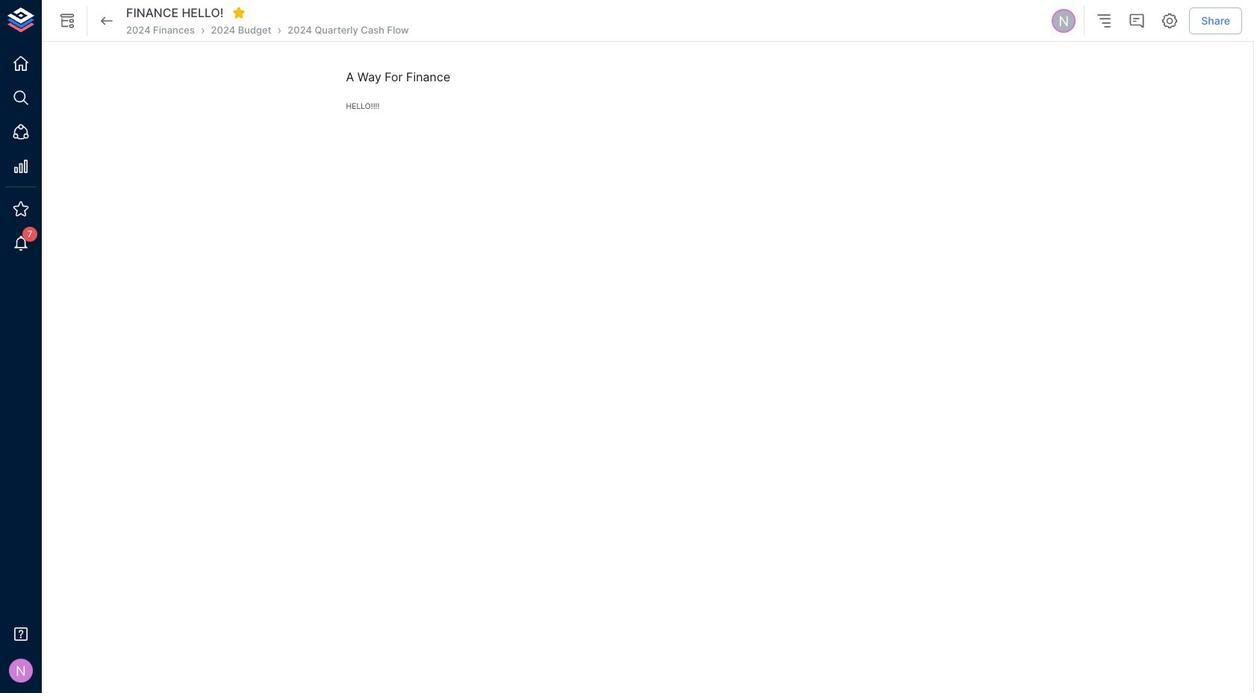 Task type: locate. For each thing, give the bounding box(es) containing it.
table of contents image
[[1096, 12, 1114, 30]]

show wiki image
[[58, 12, 76, 30]]



Task type: describe. For each thing, give the bounding box(es) containing it.
settings image
[[1162, 12, 1179, 30]]

remove favorite image
[[232, 6, 245, 19]]

comments image
[[1129, 12, 1147, 30]]

go back image
[[98, 12, 116, 30]]



Task type: vqa. For each thing, say whether or not it's contained in the screenshot.
3rd • from the bottom
no



